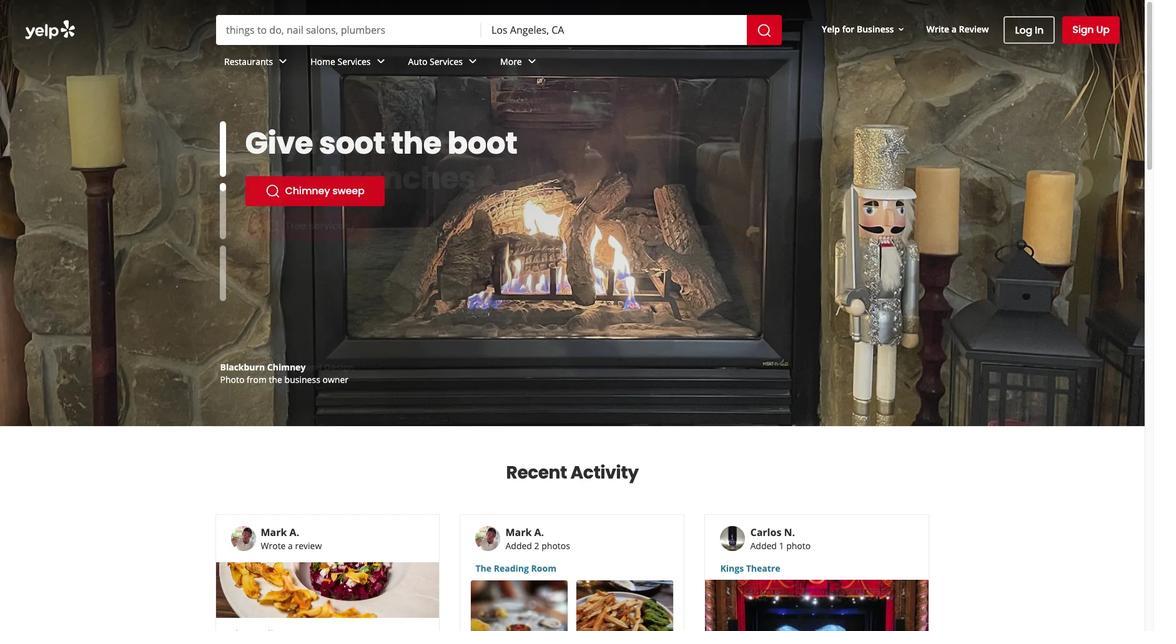 Task type: describe. For each thing, give the bounding box(es) containing it.
in
[[1036, 23, 1044, 37]]

auto services
[[408, 55, 463, 67]]

from
[[247, 374, 267, 386]]

mark a. link for mark a. wrote a review
[[261, 526, 299, 539]]

photo inside blackburn chimney photo from the business owner
[[220, 374, 245, 386]]

24 chevron down v2 image for auto services
[[466, 54, 481, 69]]

log
[[1016, 23, 1033, 37]]

log in link
[[1005, 16, 1056, 44]]

tim m. link
[[259, 374, 288, 386]]

24 chevron down v2 image for home services
[[373, 54, 388, 69]]

the inside blackburn chimney photo from the business owner
[[269, 374, 282, 386]]

photos
[[542, 540, 571, 552]]

chimney sweep link
[[245, 176, 385, 206]]

24 chevron down v2 image for restaurants
[[276, 54, 291, 69]]

added for mark
[[506, 540, 532, 552]]

tim
[[259, 374, 275, 386]]

2
[[535, 540, 540, 552]]

kings theatre link
[[721, 562, 915, 575]]

write a review link
[[922, 18, 995, 40]]

24 chevron down v2 image for more
[[525, 54, 540, 69]]

photo of mark a. image for mark a. added 2 photos
[[476, 526, 501, 551]]

Find text field
[[226, 23, 472, 37]]

chimney inside blackburn chimney photo from the business owner
[[267, 361, 306, 373]]

auto
[[408, 55, 428, 67]]

none field find
[[226, 23, 472, 37]]

none field 'near'
[[492, 23, 737, 37]]

a inside banner
[[952, 23, 957, 35]]

the reading room
[[476, 562, 557, 574]]

blackburn chimney photo from the business owner
[[220, 361, 349, 386]]

turftim landscape and design photo by tim m.
[[220, 361, 354, 386]]

owner
[[323, 374, 349, 386]]

none search field inside search field
[[216, 15, 785, 45]]

dead
[[245, 157, 324, 199]]

services
[[309, 219, 349, 233]]

1 open photo lightbox image from the left
[[472, 581, 568, 631]]

the
[[476, 562, 492, 574]]

restaurants
[[224, 55, 273, 67]]

2 open photo lightbox image from the left
[[577, 581, 674, 631]]

photo of carlos n. image
[[721, 526, 746, 551]]

photo of mark a. image for mark a. wrote a review
[[231, 526, 256, 551]]

mark a. added 2 photos
[[506, 526, 571, 552]]

up
[[1097, 22, 1111, 37]]

explore banner section banner
[[0, 0, 1146, 426]]

blackburn
[[220, 361, 265, 373]]

wrote
[[261, 540, 286, 552]]

0 vertical spatial chimney
[[285, 184, 330, 198]]

sign up link
[[1063, 16, 1121, 44]]

m.
[[278, 374, 288, 386]]

Near text field
[[492, 23, 737, 37]]

give
[[245, 122, 313, 164]]

give soot the boot
[[245, 122, 518, 164]]

search image
[[757, 23, 772, 38]]

24 search v2 image
[[265, 184, 280, 199]]

a. for mark a. wrote a review
[[290, 526, 299, 539]]

carlos n. added 1 photo
[[751, 526, 811, 552]]

explore recent activity section section
[[205, 427, 940, 631]]

more
[[501, 55, 522, 67]]

by
[[247, 374, 257, 386]]

carlos n. link
[[751, 526, 796, 539]]

a inside "mark a. wrote a review"
[[288, 540, 293, 552]]

review
[[960, 23, 990, 35]]

say farewell to dead branches
[[245, 122, 475, 199]]

yelp for business
[[822, 23, 895, 35]]

mark a. link for mark a. added 2 photos
[[506, 526, 544, 539]]

business categories element
[[214, 45, 1121, 81]]

turftim landscape and design link
[[220, 361, 354, 373]]

boot
[[448, 122, 518, 164]]

recent activity
[[507, 461, 639, 485]]

select slide image
[[220, 121, 226, 177]]



Task type: locate. For each thing, give the bounding box(es) containing it.
yelp for business button
[[817, 18, 912, 40]]

added left 2
[[506, 540, 532, 552]]

to
[[437, 122, 468, 164]]

chimney sweep
[[285, 184, 365, 198]]

mark inside "mark a. wrote a review"
[[261, 526, 287, 539]]

auto services link
[[398, 45, 491, 81]]

n.
[[785, 526, 796, 539]]

services inside auto services link
[[430, 55, 463, 67]]

24 chevron down v2 image inside home services link
[[373, 54, 388, 69]]

1 horizontal spatial open photo lightbox image
[[577, 581, 674, 631]]

landscape
[[257, 361, 303, 373]]

theatre
[[747, 562, 781, 574]]

home
[[311, 55, 336, 67]]

mark
[[261, 526, 287, 539], [506, 526, 532, 539]]

yelp
[[822, 23, 841, 35]]

sign
[[1073, 22, 1095, 37]]

photo of mark a. image up the
[[476, 526, 501, 551]]

1 horizontal spatial 24 chevron down v2 image
[[466, 54, 481, 69]]

and
[[306, 361, 322, 373]]

photo
[[787, 540, 811, 552]]

branches
[[330, 157, 475, 199]]

sweep
[[333, 184, 365, 198]]

a right write
[[952, 23, 957, 35]]

services
[[338, 55, 371, 67], [430, 55, 463, 67]]

mark a. link up 2
[[506, 526, 544, 539]]

chimney
[[285, 184, 330, 198], [267, 361, 306, 373]]

2 24 chevron down v2 image from the left
[[466, 54, 481, 69]]

0 horizontal spatial added
[[506, 540, 532, 552]]

a. up 2
[[535, 526, 544, 539]]

photo of mark a. image
[[231, 526, 256, 551], [476, 526, 501, 551]]

a
[[952, 23, 957, 35], [288, 540, 293, 552]]

24 chevron down v2 image
[[276, 54, 291, 69], [466, 54, 481, 69]]

turftim
[[220, 361, 255, 373]]

farewell
[[308, 122, 431, 164]]

0 vertical spatial the
[[392, 122, 442, 164]]

added inside "carlos n. added 1 photo"
[[751, 540, 777, 552]]

services for auto services
[[430, 55, 463, 67]]

chimney up m.
[[267, 361, 306, 373]]

0 horizontal spatial mark a. link
[[261, 526, 299, 539]]

2 a. from the left
[[535, 526, 544, 539]]

2 mark a. link from the left
[[506, 526, 544, 539]]

2 photo of mark a. image from the left
[[476, 526, 501, 551]]

mark for mark a. added 2 photos
[[506, 526, 532, 539]]

the
[[392, 122, 442, 164], [269, 374, 282, 386]]

2 added from the left
[[751, 540, 777, 552]]

log in
[[1016, 23, 1044, 37]]

tree
[[285, 219, 307, 233]]

mark a. link
[[261, 526, 299, 539], [506, 526, 544, 539]]

1 horizontal spatial a
[[952, 23, 957, 35]]

24 search v2 image
[[265, 219, 280, 234]]

services inside home services link
[[338, 55, 371, 67]]

added for carlos
[[751, 540, 777, 552]]

0 horizontal spatial the
[[269, 374, 282, 386]]

1 24 chevron down v2 image from the left
[[276, 54, 291, 69]]

1 vertical spatial chimney
[[267, 361, 306, 373]]

0 vertical spatial a
[[952, 23, 957, 35]]

services for home services
[[338, 55, 371, 67]]

activity
[[571, 461, 639, 485]]

home services link
[[301, 45, 398, 81]]

open photo lightbox image
[[472, 581, 568, 631], [577, 581, 674, 631]]

kings
[[721, 562, 744, 574]]

business
[[285, 374, 320, 386]]

None search field
[[216, 15, 785, 45]]

1 horizontal spatial the
[[392, 122, 442, 164]]

0 horizontal spatial mark
[[261, 526, 287, 539]]

carlos
[[751, 526, 782, 539]]

a.
[[290, 526, 299, 539], [535, 526, 544, 539]]

1 none field from the left
[[226, 23, 472, 37]]

say
[[245, 122, 302, 164]]

restaurants link
[[214, 45, 301, 81]]

2 services from the left
[[430, 55, 463, 67]]

1 horizontal spatial 24 chevron down v2 image
[[525, 54, 540, 69]]

1 horizontal spatial added
[[751, 540, 777, 552]]

mark inside mark a. added 2 photos
[[506, 526, 532, 539]]

1 horizontal spatial mark
[[506, 526, 532, 539]]

sign up
[[1073, 22, 1111, 37]]

0 horizontal spatial services
[[338, 55, 371, 67]]

None search field
[[0, 0, 1146, 81]]

24 chevron down v2 image
[[373, 54, 388, 69], [525, 54, 540, 69]]

added down carlos
[[751, 540, 777, 552]]

0 horizontal spatial open photo lightbox image
[[472, 581, 568, 631]]

mark a. link up wrote
[[261, 526, 299, 539]]

1 vertical spatial the
[[269, 374, 282, 386]]

write
[[927, 23, 950, 35]]

2 none field from the left
[[492, 23, 737, 37]]

24 chevron down v2 image inside restaurants link
[[276, 54, 291, 69]]

reading
[[494, 562, 529, 574]]

a. up review
[[290, 526, 299, 539]]

photo
[[220, 374, 245, 386], [220, 374, 245, 386]]

design
[[325, 361, 354, 373]]

none field up home services
[[226, 23, 472, 37]]

added
[[506, 540, 532, 552], [751, 540, 777, 552]]

24 chevron down v2 image right the 'restaurants'
[[276, 54, 291, 69]]

0 horizontal spatial a
[[288, 540, 293, 552]]

24 chevron down v2 image right more
[[525, 54, 540, 69]]

home services
[[311, 55, 371, 67]]

room
[[532, 562, 557, 574]]

kings theatre
[[721, 562, 781, 574]]

recent
[[507, 461, 567, 485]]

write a review
[[927, 23, 990, 35]]

mark a. wrote a review
[[261, 526, 322, 552]]

for
[[843, 23, 855, 35]]

1 24 chevron down v2 image from the left
[[373, 54, 388, 69]]

1 added from the left
[[506, 540, 532, 552]]

soot
[[319, 122, 385, 164]]

1 mark a. link from the left
[[261, 526, 299, 539]]

services right 'home'
[[338, 55, 371, 67]]

photo of mark a. image left wrote
[[231, 526, 256, 551]]

2 24 chevron down v2 image from the left
[[525, 54, 540, 69]]

blackburn chimney link
[[220, 361, 306, 373]]

a. inside mark a. added 2 photos
[[535, 526, 544, 539]]

mark up the reading room
[[506, 526, 532, 539]]

review
[[295, 540, 322, 552]]

mark for mark a. wrote a review
[[261, 526, 287, 539]]

0 horizontal spatial a.
[[290, 526, 299, 539]]

2 mark from the left
[[506, 526, 532, 539]]

a. inside "mark a. wrote a review"
[[290, 526, 299, 539]]

0 horizontal spatial 24 chevron down v2 image
[[276, 54, 291, 69]]

1
[[780, 540, 785, 552]]

mark up wrote
[[261, 526, 287, 539]]

a. for mark a. added 2 photos
[[535, 526, 544, 539]]

24 chevron down v2 image right auto services
[[466, 54, 481, 69]]

0 horizontal spatial none field
[[226, 23, 472, 37]]

1 horizontal spatial a.
[[535, 526, 544, 539]]

24 chevron down v2 image inside auto services link
[[466, 54, 481, 69]]

the reading room link
[[476, 562, 670, 575]]

1 horizontal spatial mark a. link
[[506, 526, 544, 539]]

1 mark from the left
[[261, 526, 287, 539]]

more link
[[491, 45, 550, 81]]

services right auto
[[430, 55, 463, 67]]

0 horizontal spatial 24 chevron down v2 image
[[373, 54, 388, 69]]

0 horizontal spatial photo of mark a. image
[[231, 526, 256, 551]]

tree services link
[[245, 211, 369, 241]]

chimney right 24 search v2 image
[[285, 184, 330, 198]]

none search field containing sign up
[[0, 0, 1146, 81]]

16 chevron down v2 image
[[897, 24, 907, 34]]

1 services from the left
[[338, 55, 371, 67]]

business
[[857, 23, 895, 35]]

1 photo of mark a. image from the left
[[231, 526, 256, 551]]

24 chevron down v2 image left auto
[[373, 54, 388, 69]]

1 horizontal spatial services
[[430, 55, 463, 67]]

1 a. from the left
[[290, 526, 299, 539]]

1 vertical spatial a
[[288, 540, 293, 552]]

a right wrote
[[288, 540, 293, 552]]

tree services
[[285, 219, 349, 233]]

none field up business categories element
[[492, 23, 737, 37]]

None field
[[226, 23, 472, 37], [492, 23, 737, 37]]

24 chevron down v2 image inside more link
[[525, 54, 540, 69]]

photo inside turftim landscape and design photo by tim m.
[[220, 374, 245, 386]]

1 horizontal spatial none field
[[492, 23, 737, 37]]

added inside mark a. added 2 photos
[[506, 540, 532, 552]]

1 horizontal spatial photo of mark a. image
[[476, 526, 501, 551]]



Task type: vqa. For each thing, say whether or not it's contained in the screenshot.
the right Policy
no



